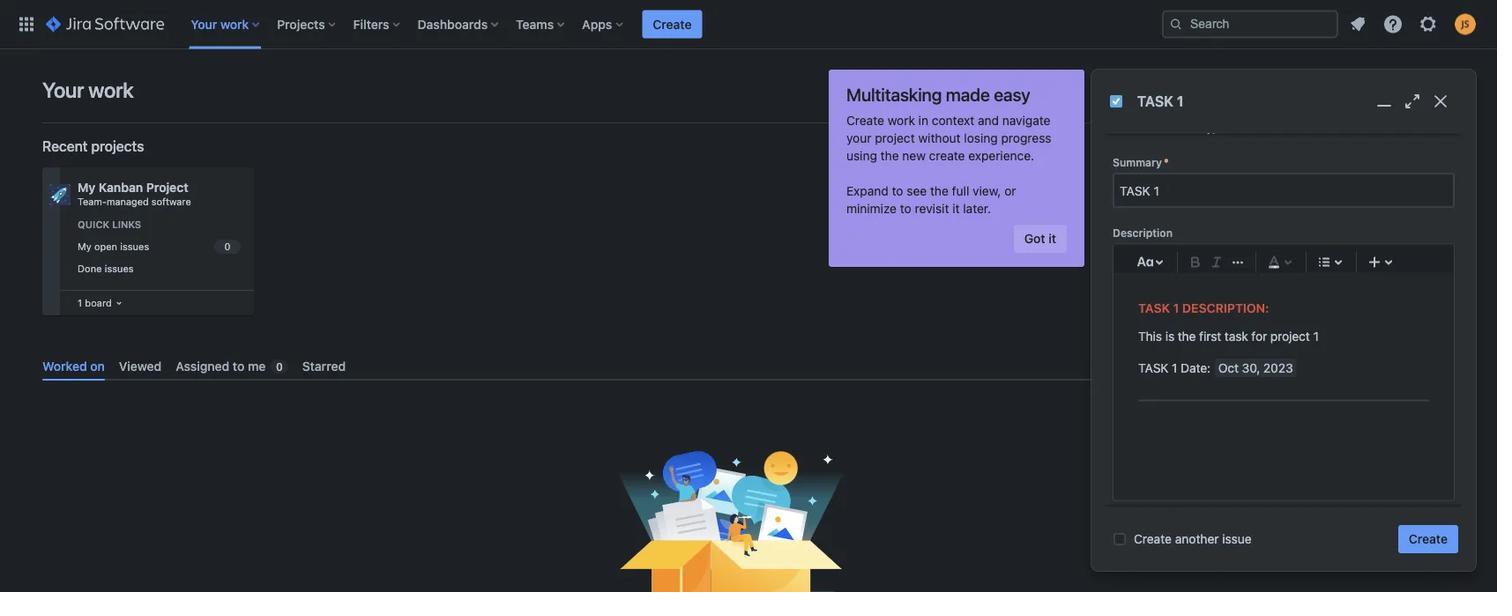 Task type: describe. For each thing, give the bounding box(es) containing it.
your work button
[[185, 10, 267, 38]]

0
[[276, 361, 283, 373]]

learn
[[1113, 122, 1141, 135]]

issue for about
[[1175, 122, 1201, 135]]

or
[[1005, 184, 1017, 198]]

discard & close image
[[1431, 91, 1452, 112]]

the inside description - main content area, start typing to enter text. text field
[[1178, 330, 1196, 344]]

worked on
[[42, 359, 105, 374]]

another
[[1175, 532, 1219, 547]]

for
[[1252, 330, 1268, 344]]

starred
[[302, 359, 346, 374]]

minimize image
[[1374, 91, 1395, 112]]

appswitcher icon image
[[16, 14, 37, 35]]

view
[[1356, 137, 1383, 152]]

project inside multitasking made easy create work in context and navigate your project without losing progress using the new create experience.
[[875, 131, 915, 146]]

task 1 image
[[1110, 94, 1124, 108]]

apps
[[582, 17, 612, 31]]

context
[[932, 113, 975, 128]]

your profile and settings image
[[1455, 14, 1476, 35]]

got
[[1025, 232, 1046, 246]]

1 vertical spatial your work
[[42, 78, 134, 102]]

managed
[[107, 196, 149, 208]]

primary element
[[11, 0, 1162, 49]]

help image
[[1383, 14, 1404, 35]]

recent projects
[[42, 138, 144, 155]]

experience.
[[969, 149, 1035, 163]]

task 1
[[1138, 93, 1184, 109]]

this is the first task for project 1
[[1139, 330, 1319, 344]]

my for open
[[78, 241, 91, 252]]

task
[[1225, 330, 1249, 344]]

task 1 date: oct 30, 2023
[[1139, 361, 1293, 376]]

view,
[[973, 184, 1001, 198]]

my open issues link
[[74, 237, 243, 257]]

0 horizontal spatial work
[[88, 78, 134, 102]]

made
[[946, 84, 990, 105]]

task 1 description:
[[1139, 301, 1270, 316]]

task for task 1 description:
[[1139, 301, 1171, 316]]

Description - Main content area, start typing to enter text. text field
[[1139, 301, 1430, 476]]

your inside dropdown button
[[191, 17, 217, 31]]

summary *
[[1113, 157, 1169, 169]]

1 vertical spatial to
[[900, 202, 912, 216]]

on
[[90, 359, 105, 374]]

links
[[112, 219, 141, 231]]

using
[[847, 149, 878, 163]]

text styles image
[[1135, 252, 1156, 274]]

project inside description - main content area, start typing to enter text. text field
[[1271, 330, 1310, 344]]

apps button
[[577, 10, 630, 38]]

1 horizontal spatial projects
[[1402, 137, 1448, 152]]

later.
[[963, 202, 992, 216]]

teams button
[[511, 10, 572, 38]]

1 for task 1
[[1177, 93, 1184, 109]]

multitasking
[[847, 84, 942, 105]]

1 vertical spatial create button
[[1399, 526, 1459, 554]]

dashboards button
[[412, 10, 506, 38]]

new
[[903, 149, 926, 163]]

this
[[1139, 330, 1162, 344]]

create button inside primary element
[[642, 10, 702, 38]]

progress
[[1002, 131, 1052, 146]]

my open issues
[[78, 241, 149, 252]]

summary
[[1113, 157, 1162, 169]]

filters button
[[348, 10, 407, 38]]

open
[[94, 241, 117, 252]]

in
[[919, 113, 929, 128]]

1 horizontal spatial it
[[1049, 232, 1057, 246]]

my kanban project team-managed software
[[78, 180, 191, 208]]

more formatting image
[[1228, 252, 1249, 274]]

about
[[1144, 122, 1172, 135]]

viewed
[[119, 359, 162, 374]]

task for task 1
[[1138, 93, 1174, 109]]

view all projects link
[[1356, 137, 1448, 155]]

create another issue
[[1134, 532, 1252, 547]]

losing
[[964, 131, 998, 146]]

the inside multitasking made easy create work in context and navigate your project without losing progress using the new create experience.
[[881, 149, 899, 163]]

1 board button
[[74, 294, 126, 313]]

types
[[1203, 122, 1231, 135]]

dashboards
[[418, 17, 488, 31]]

all
[[1386, 137, 1399, 152]]

minimize
[[847, 202, 897, 216]]

filters
[[353, 17, 389, 31]]

description
[[1113, 228, 1173, 240]]

1 vertical spatial your
[[42, 78, 84, 102]]



Task type: vqa. For each thing, say whether or not it's contained in the screenshot.
medium image
no



Task type: locate. For each thing, give the bounding box(es) containing it.
1 vertical spatial work
[[88, 78, 134, 102]]

to for see
[[892, 184, 904, 198]]

1 up learn about issue types link
[[1177, 93, 1184, 109]]

expand
[[847, 184, 889, 198]]

create button
[[642, 10, 702, 38], [1399, 526, 1459, 554]]

0 vertical spatial your work
[[191, 17, 249, 31]]

quick
[[78, 219, 109, 231]]

1 vertical spatial it
[[1049, 232, 1057, 246]]

the left new
[[881, 149, 899, 163]]

the right is
[[1178, 330, 1196, 344]]

0 vertical spatial to
[[892, 184, 904, 198]]

learn about issue types
[[1113, 122, 1231, 135]]

my left open
[[78, 241, 91, 252]]

Search field
[[1162, 10, 1339, 38]]

0 horizontal spatial your work
[[42, 78, 134, 102]]

1 vertical spatial issues
[[105, 263, 134, 274]]

work left "projects"
[[220, 17, 249, 31]]

is
[[1166, 330, 1175, 344]]

0 vertical spatial project
[[875, 131, 915, 146]]

2 vertical spatial work
[[888, 113, 915, 128]]

banner containing your work
[[0, 0, 1498, 49]]

1 up is
[[1174, 301, 1180, 316]]

0 vertical spatial task
[[1138, 93, 1174, 109]]

teams
[[516, 17, 554, 31]]

project
[[875, 131, 915, 146], [1271, 330, 1310, 344]]

quick links
[[78, 219, 141, 231]]

my for kanban
[[78, 180, 95, 195]]

1 left the board
[[78, 297, 82, 309]]

to down see
[[900, 202, 912, 216]]

easy
[[994, 84, 1031, 105]]

1 horizontal spatial your
[[191, 17, 217, 31]]

0 vertical spatial issues
[[120, 241, 149, 252]]

2 my from the top
[[78, 241, 91, 252]]

0 horizontal spatial create button
[[642, 10, 702, 38]]

1 board
[[78, 297, 112, 309]]

1 horizontal spatial issue
[[1223, 532, 1252, 547]]

kanban
[[99, 180, 143, 195]]

1 horizontal spatial create button
[[1399, 526, 1459, 554]]

team-
[[78, 196, 107, 208]]

multitasking made easy create work in context and navigate your project without losing progress using the new create experience.
[[847, 84, 1052, 163]]

first
[[1200, 330, 1222, 344]]

go full screen image
[[1402, 91, 1424, 112]]

1 horizontal spatial the
[[931, 184, 949, 198]]

0 horizontal spatial project
[[875, 131, 915, 146]]

2 horizontal spatial the
[[1178, 330, 1196, 344]]

see
[[907, 184, 927, 198]]

work left in at the right of the page
[[888, 113, 915, 128]]

1 right "for"
[[1314, 330, 1319, 344]]

create inside primary element
[[653, 17, 692, 31]]

board
[[85, 297, 112, 309]]

to left see
[[892, 184, 904, 198]]

issue for another
[[1223, 532, 1252, 547]]

description:
[[1183, 301, 1270, 316]]

issues inside done issues link
[[105, 263, 134, 274]]

projects
[[1402, 137, 1448, 152], [91, 138, 144, 155]]

2 horizontal spatial work
[[888, 113, 915, 128]]

issue right another
[[1223, 532, 1252, 547]]

task
[[1138, 93, 1174, 109], [1139, 301, 1171, 316], [1139, 361, 1169, 376]]

2 vertical spatial task
[[1139, 361, 1169, 376]]

jira software image
[[46, 14, 164, 35], [46, 14, 164, 35]]

my inside my kanban project team-managed software
[[78, 180, 95, 195]]

1 horizontal spatial work
[[220, 17, 249, 31]]

0 horizontal spatial your
[[42, 78, 84, 102]]

0 vertical spatial it
[[953, 202, 960, 216]]

1 left date:
[[1172, 361, 1178, 376]]

your
[[847, 131, 872, 146]]

my
[[78, 180, 95, 195], [78, 241, 91, 252]]

task up this
[[1139, 301, 1171, 316]]

0 horizontal spatial it
[[953, 202, 960, 216]]

1 horizontal spatial your work
[[191, 17, 249, 31]]

create
[[929, 149, 965, 163]]

board image
[[112, 296, 126, 310]]

0 vertical spatial work
[[220, 17, 249, 31]]

1 vertical spatial issue
[[1223, 532, 1252, 547]]

the
[[881, 149, 899, 163], [931, 184, 949, 198], [1178, 330, 1196, 344]]

project right "for"
[[1271, 330, 1310, 344]]

1 vertical spatial project
[[1271, 330, 1310, 344]]

1 my from the top
[[78, 180, 95, 195]]

full
[[952, 184, 970, 198]]

and
[[978, 113, 999, 128]]

your work left "projects"
[[191, 17, 249, 31]]

task up about at right
[[1138, 93, 1174, 109]]

learn about issue types link
[[1113, 122, 1231, 135]]

create inside multitasking made easy create work in context and navigate your project without losing progress using the new create experience.
[[847, 113, 885, 128]]

0 vertical spatial your
[[191, 17, 217, 31]]

to
[[892, 184, 904, 198], [900, 202, 912, 216], [233, 359, 245, 374]]

projects button
[[272, 10, 343, 38]]

tab list containing worked on
[[35, 352, 1455, 381]]

search image
[[1170, 17, 1184, 31]]

0 vertical spatial create button
[[642, 10, 702, 38]]

0 vertical spatial the
[[881, 149, 899, 163]]

your work up the recent projects
[[42, 78, 134, 102]]

banner
[[0, 0, 1498, 49]]

1
[[1177, 93, 1184, 109], [78, 297, 82, 309], [1174, 301, 1180, 316], [1314, 330, 1319, 344], [1172, 361, 1178, 376]]

revisit
[[915, 202, 949, 216]]

project up new
[[875, 131, 915, 146]]

to for me
[[233, 359, 245, 374]]

issues down my open issues
[[105, 263, 134, 274]]

work up the recent projects
[[88, 78, 134, 102]]

2 vertical spatial to
[[233, 359, 245, 374]]

your work inside your work dropdown button
[[191, 17, 249, 31]]

issue left types
[[1175, 122, 1201, 135]]

*
[[1164, 157, 1169, 169]]

work inside multitasking made easy create work in context and navigate your project without losing progress using the new create experience.
[[888, 113, 915, 128]]

projects right all
[[1402, 137, 1448, 152]]

worked
[[42, 359, 87, 374]]

without
[[919, 131, 961, 146]]

1 horizontal spatial project
[[1271, 330, 1310, 344]]

done
[[78, 263, 102, 274]]

2 vertical spatial the
[[1178, 330, 1196, 344]]

issues inside my open issues link
[[120, 241, 149, 252]]

issue
[[1175, 122, 1201, 135], [1223, 532, 1252, 547]]

1 vertical spatial my
[[78, 241, 91, 252]]

tab list
[[35, 352, 1455, 381]]

0 horizontal spatial issue
[[1175, 122, 1201, 135]]

work
[[220, 17, 249, 31], [88, 78, 134, 102], [888, 113, 915, 128]]

task down this
[[1139, 361, 1169, 376]]

0 vertical spatial my
[[78, 180, 95, 195]]

1 for task 1 description:
[[1174, 301, 1180, 316]]

projects up 'kanban'
[[91, 138, 144, 155]]

view all projects
[[1356, 137, 1448, 152]]

0 vertical spatial issue
[[1175, 122, 1201, 135]]

done issues link
[[74, 259, 243, 279]]

expand to see the full view, or minimize to revisit it later. got it
[[847, 184, 1057, 246]]

oct
[[1219, 361, 1239, 376]]

create
[[653, 17, 692, 31], [847, 113, 885, 128], [1134, 532, 1172, 547], [1409, 532, 1448, 547]]

recent
[[42, 138, 88, 155]]

my up the team-
[[78, 180, 95, 195]]

notifications image
[[1348, 14, 1369, 35]]

1 inside dropdown button
[[78, 297, 82, 309]]

1 for task 1 date: oct 30, 2023
[[1172, 361, 1178, 376]]

it down "full"
[[953, 202, 960, 216]]

1 vertical spatial task
[[1139, 301, 1171, 316]]

got it button
[[1014, 225, 1067, 253]]

30,
[[1242, 361, 1261, 376]]

settings image
[[1418, 14, 1439, 35]]

to inside tab list
[[233, 359, 245, 374]]

the inside expand to see the full view, or minimize to revisit it later. got it
[[931, 184, 949, 198]]

None text field
[[1115, 175, 1454, 207]]

lists image
[[1314, 252, 1335, 274]]

the up revisit
[[931, 184, 949, 198]]

assigned to me
[[176, 359, 266, 374]]

software
[[152, 196, 191, 208]]

projects
[[277, 17, 325, 31]]

your
[[191, 17, 217, 31], [42, 78, 84, 102]]

it
[[953, 202, 960, 216], [1049, 232, 1057, 246]]

it right got
[[1049, 232, 1057, 246]]

issues down links
[[120, 241, 149, 252]]

assigned
[[176, 359, 230, 374]]

to left me
[[233, 359, 245, 374]]

0 horizontal spatial projects
[[91, 138, 144, 155]]

done issues
[[78, 263, 134, 274]]

1 vertical spatial the
[[931, 184, 949, 198]]

date:
[[1181, 361, 1211, 376]]

2023
[[1264, 361, 1293, 376]]

0 horizontal spatial the
[[881, 149, 899, 163]]

navigate
[[1003, 113, 1051, 128]]

me
[[248, 359, 266, 374]]

project
[[146, 180, 188, 195]]

work inside your work dropdown button
[[220, 17, 249, 31]]

your work
[[191, 17, 249, 31], [42, 78, 134, 102]]



